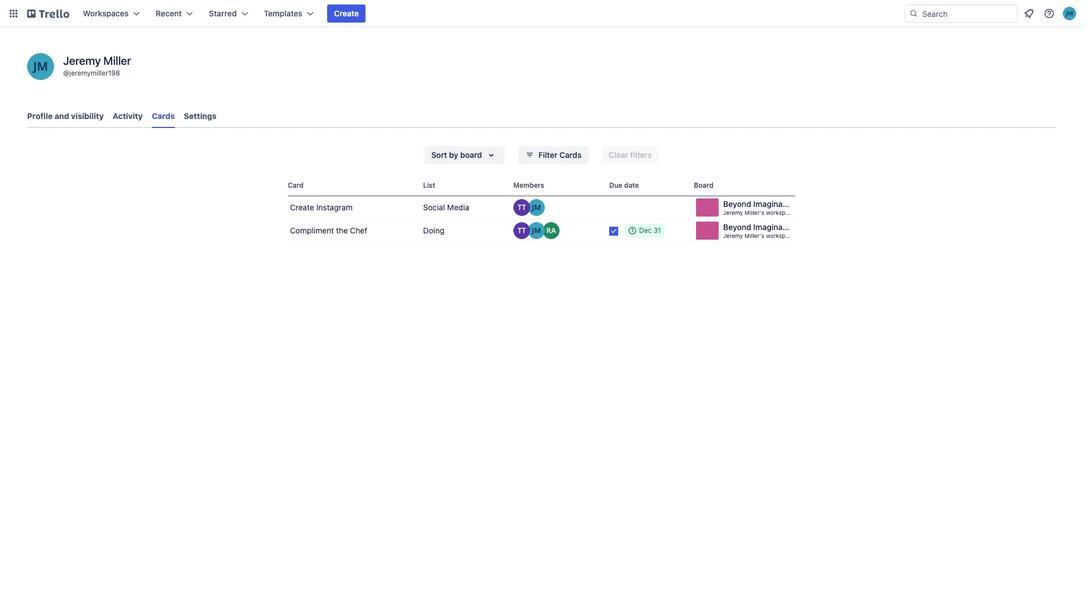 Task type: vqa. For each thing, say whether or not it's contained in the screenshot.
the top BOARDS link
no



Task type: locate. For each thing, give the bounding box(es) containing it.
1 vertical spatial terry turtle (terryturtle) image
[[514, 222, 531, 239]]

filter cards
[[539, 150, 582, 160]]

0 vertical spatial miller's
[[745, 209, 765, 216]]

miller's
[[745, 209, 765, 216], [745, 233, 765, 239]]

terry turtle (terryturtle) image for doing
[[514, 222, 531, 239]]

1 horizontal spatial cards
[[560, 150, 582, 160]]

create for create
[[334, 8, 359, 18]]

1 miller's from the top
[[745, 209, 765, 216]]

0 vertical spatial cards
[[152, 111, 175, 121]]

jeremymiller198
[[69, 69, 120, 77]]

filter
[[539, 150, 558, 160]]

jeremy miller (jeremymiller198) image right open information menu image
[[1063, 7, 1077, 20]]

doing
[[423, 226, 445, 235]]

2 workspace from the top
[[766, 233, 796, 239]]

terry turtle (terryturtle) image down members
[[514, 199, 531, 216]]

profile and visibility
[[27, 111, 104, 121]]

workspace
[[766, 209, 796, 216], [766, 233, 796, 239]]

terry turtle (terryturtle) image left ruby anderson (rubyanderson7) 'image'
[[514, 222, 531, 239]]

1 horizontal spatial create
[[334, 8, 359, 18]]

0 vertical spatial workspace
[[766, 209, 796, 216]]

imagination
[[754, 199, 797, 209], [754, 222, 797, 232]]

0 horizontal spatial jeremy miller (jeremymiller198) image
[[27, 53, 54, 80]]

compliment
[[290, 226, 334, 235]]

profile and visibility link
[[27, 106, 104, 126]]

recent button
[[149, 5, 200, 23]]

1 vertical spatial imagination
[[754, 222, 797, 232]]

sort by board
[[431, 150, 482, 160]]

board
[[694, 181, 714, 190]]

workspaces button
[[76, 5, 147, 23]]

sort by board button
[[425, 146, 505, 164]]

jeremy miller (jeremymiller198) image down members
[[528, 199, 545, 216]]

jeremy miller (jeremymiller198) image left @ on the left top of the page
[[27, 53, 54, 80]]

0 vertical spatial imagination
[[754, 199, 797, 209]]

date
[[625, 181, 639, 190]]

cards right filter
[[560, 150, 582, 160]]

1 horizontal spatial jeremy miller (jeremymiller198) image
[[528, 199, 545, 216]]

31
[[654, 226, 661, 235]]

1 horizontal spatial jeremy miller (jeremymiller198) image
[[1063, 7, 1077, 20]]

cards right 'activity'
[[152, 111, 175, 121]]

2 imagination from the top
[[754, 222, 797, 232]]

recent
[[156, 8, 182, 18]]

clear
[[609, 150, 629, 160]]

1 vertical spatial beyond imagination jeremy miller's workspace
[[724, 222, 797, 239]]

create for create instagram
[[290, 203, 314, 212]]

1 vertical spatial cards
[[560, 150, 582, 160]]

activity
[[113, 111, 143, 121]]

dec
[[640, 226, 652, 235]]

0 vertical spatial terry turtle (terryturtle) image
[[514, 199, 531, 216]]

social media
[[423, 203, 470, 212]]

terry turtle (terryturtle) image
[[514, 199, 531, 216], [514, 222, 531, 239]]

0 horizontal spatial create
[[290, 203, 314, 212]]

0 horizontal spatial jeremy miller (jeremymiller198) image
[[528, 222, 545, 239]]

1 beyond from the top
[[724, 199, 752, 209]]

1 vertical spatial beyond
[[724, 222, 752, 232]]

1 beyond imagination jeremy miller's workspace from the top
[[724, 199, 797, 216]]

jeremy miller (jeremymiller198) image
[[27, 53, 54, 80], [528, 199, 545, 216]]

0 vertical spatial beyond imagination jeremy miller's workspace
[[724, 199, 797, 216]]

open information menu image
[[1044, 8, 1055, 19]]

create instagram link
[[288, 196, 419, 219]]

create inside button
[[334, 8, 359, 18]]

1 vertical spatial create
[[290, 203, 314, 212]]

beyond imagination jeremy miller's workspace
[[724, 199, 797, 216], [724, 222, 797, 239]]

cards
[[152, 111, 175, 121], [560, 150, 582, 160]]

2 beyond imagination jeremy miller's workspace from the top
[[724, 222, 797, 239]]

1 vertical spatial miller's
[[745, 233, 765, 239]]

jeremy
[[63, 54, 101, 67], [724, 209, 743, 216], [724, 233, 743, 239]]

list
[[423, 181, 436, 190]]

members
[[514, 181, 545, 190]]

@
[[63, 69, 69, 77]]

0 horizontal spatial cards
[[152, 111, 175, 121]]

0 vertical spatial jeremy
[[63, 54, 101, 67]]

jeremy miller (jeremymiller198) image
[[1063, 7, 1077, 20], [528, 222, 545, 239]]

cards link
[[152, 106, 175, 128]]

card
[[288, 181, 304, 190]]

primary element
[[0, 0, 1084, 27]]

jeremy miller (jeremymiller198) image down members
[[528, 222, 545, 239]]

1 vertical spatial jeremy miller (jeremymiller198) image
[[528, 222, 545, 239]]

1 vertical spatial workspace
[[766, 233, 796, 239]]

0 vertical spatial jeremy miller (jeremymiller198) image
[[27, 53, 54, 80]]

1 terry turtle (terryturtle) image from the top
[[514, 199, 531, 216]]

0 vertical spatial beyond
[[724, 199, 752, 209]]

starred button
[[202, 5, 255, 23]]

filters
[[631, 150, 652, 160]]

instagram
[[316, 203, 353, 212]]

0 vertical spatial create
[[334, 8, 359, 18]]

create
[[334, 8, 359, 18], [290, 203, 314, 212]]

by
[[449, 150, 458, 160]]

1 workspace from the top
[[766, 209, 796, 216]]

beyond
[[724, 199, 752, 209], [724, 222, 752, 232]]

1 vertical spatial jeremy miller (jeremymiller198) image
[[528, 199, 545, 216]]

search image
[[910, 9, 919, 18]]

Search field
[[919, 5, 1018, 22]]

2 terry turtle (terryturtle) image from the top
[[514, 222, 531, 239]]



Task type: describe. For each thing, give the bounding box(es) containing it.
clear filters
[[609, 150, 652, 160]]

2 beyond from the top
[[724, 222, 752, 232]]

create instagram
[[290, 203, 353, 212]]

activity link
[[113, 106, 143, 126]]

clear filters button
[[602, 146, 659, 164]]

profile
[[27, 111, 53, 121]]

visibility
[[71, 111, 104, 121]]

board
[[461, 150, 482, 160]]

settings link
[[184, 106, 217, 126]]

ruby anderson (rubyanderson7) image
[[543, 222, 560, 239]]

dec 31
[[640, 226, 661, 235]]

switch to… image
[[8, 8, 19, 19]]

0 vertical spatial jeremy miller (jeremymiller198) image
[[1063, 7, 1077, 20]]

chef
[[350, 226, 368, 235]]

compliment the chef link
[[288, 220, 419, 242]]

workspaces
[[83, 8, 129, 18]]

the
[[336, 226, 348, 235]]

terry turtle (terryturtle) image for social media
[[514, 199, 531, 216]]

due
[[610, 181, 623, 190]]

cards inside button
[[560, 150, 582, 160]]

settings
[[184, 111, 217, 121]]

templates
[[264, 8, 303, 18]]

create button
[[327, 5, 366, 23]]

miller
[[103, 54, 131, 67]]

0 notifications image
[[1023, 7, 1036, 20]]

compliment the chef
[[290, 226, 368, 235]]

back to home image
[[27, 5, 69, 23]]

due date
[[610, 181, 639, 190]]

templates button
[[257, 5, 321, 23]]

1 vertical spatial jeremy
[[724, 209, 743, 216]]

media
[[447, 203, 470, 212]]

1 imagination from the top
[[754, 199, 797, 209]]

jeremy inside jeremy miller @ jeremymiller198
[[63, 54, 101, 67]]

starred
[[209, 8, 237, 18]]

and
[[55, 111, 69, 121]]

filter cards button
[[518, 146, 589, 164]]

jeremy miller @ jeremymiller198
[[63, 54, 131, 77]]

sort
[[431, 150, 447, 160]]

2 miller's from the top
[[745, 233, 765, 239]]

social
[[423, 203, 445, 212]]

2 vertical spatial jeremy
[[724, 233, 743, 239]]



